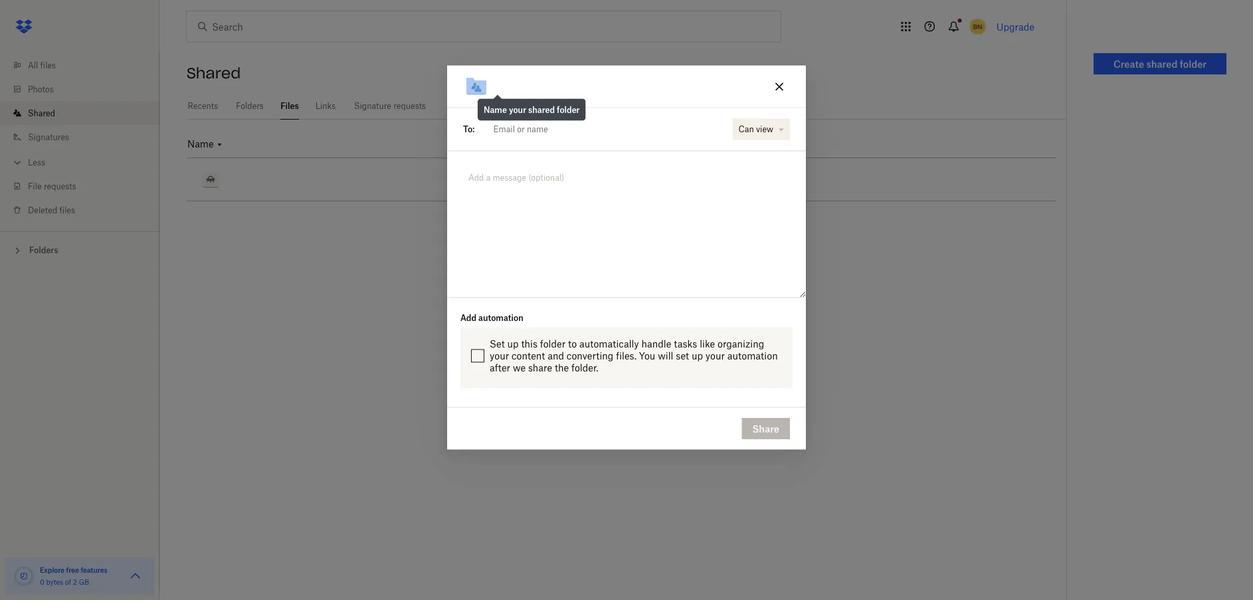 Task type: locate. For each thing, give the bounding box(es) containing it.
1 horizontal spatial automation
[[727, 350, 778, 361]]

folders left files
[[236, 101, 264, 111]]

0 vertical spatial up
[[507, 338, 519, 349]]

quota usage element
[[13, 565, 35, 587]]

folder up and
[[540, 338, 566, 349]]

signatures link
[[11, 125, 159, 149]]

1 vertical spatial shared
[[528, 105, 555, 114]]

automation
[[478, 313, 523, 323], [727, 350, 778, 361]]

shared link
[[11, 101, 159, 125]]

tasks
[[674, 338, 697, 349]]

0 horizontal spatial shared
[[28, 108, 55, 118]]

and
[[548, 350, 564, 361]]

1 vertical spatial requests
[[44, 181, 76, 191]]

0 vertical spatial shared
[[1147, 58, 1178, 69]]

Add a message (optional) text field
[[463, 167, 790, 198]]

0 vertical spatial automation
[[478, 313, 523, 323]]

list
[[0, 45, 159, 231]]

free
[[66, 566, 79, 574]]

0 vertical spatial folders
[[236, 101, 264, 111]]

1 vertical spatial automation
[[727, 350, 778, 361]]

files.
[[616, 350, 637, 361]]

0 vertical spatial shared
[[187, 64, 241, 82]]

tab list
[[187, 93, 1066, 120]]

1 horizontal spatial folders
[[236, 101, 264, 111]]

requests for file requests
[[44, 181, 76, 191]]

files
[[40, 60, 56, 70], [60, 205, 75, 215]]

after
[[490, 362, 510, 373]]

folders inside button
[[29, 245, 58, 255]]

set
[[490, 338, 505, 349]]

folder.
[[571, 362, 598, 373]]

up
[[507, 338, 519, 349], [692, 350, 703, 361]]

files right 'all'
[[40, 60, 56, 70]]

folder for name your shared folder
[[557, 105, 580, 114]]

0 horizontal spatial shared
[[528, 105, 555, 114]]

1 vertical spatial up
[[692, 350, 703, 361]]

this
[[521, 338, 538, 349]]

content
[[512, 350, 545, 361]]

2 vertical spatial folder
[[540, 338, 566, 349]]

files for all files
[[40, 60, 56, 70]]

1 horizontal spatial files
[[60, 205, 75, 215]]

1 horizontal spatial requests
[[394, 101, 426, 111]]

1 horizontal spatial shared
[[1147, 58, 1178, 69]]

share
[[753, 423, 779, 434]]

share
[[528, 362, 552, 373]]

0 horizontal spatial files
[[40, 60, 56, 70]]

requests for signature requests
[[394, 101, 426, 111]]

0 horizontal spatial automation
[[478, 313, 523, 323]]

folder inside the set up this folder to automatically handle tasks like organizing your content and converting files. you will set up your automation after we share the folder.
[[540, 338, 566, 349]]

share button
[[742, 418, 790, 439]]

0 horizontal spatial folders
[[29, 245, 58, 255]]

0 vertical spatial folder
[[1180, 58, 1207, 69]]

shared down photos
[[28, 108, 55, 118]]

shared right name
[[528, 105, 555, 114]]

files right deleted
[[60, 205, 75, 215]]

2
[[73, 578, 77, 586]]

file
[[28, 181, 42, 191]]

the
[[555, 362, 569, 373]]

folder up contact name field
[[557, 105, 580, 114]]

1 vertical spatial shared
[[28, 108, 55, 118]]

1 vertical spatial files
[[60, 205, 75, 215]]

requests
[[394, 101, 426, 111], [44, 181, 76, 191]]

folder
[[1180, 58, 1207, 69], [557, 105, 580, 114], [540, 338, 566, 349]]

files for deleted files
[[60, 205, 75, 215]]

explore
[[40, 566, 65, 574]]

like
[[700, 338, 715, 349]]

set
[[676, 350, 689, 361]]

dropbox image
[[11, 13, 37, 40]]

Name your shared folder text field
[[505, 79, 761, 94]]

shared
[[187, 64, 241, 82], [28, 108, 55, 118]]

1 horizontal spatial up
[[692, 350, 703, 361]]

signatures
[[28, 132, 69, 142]]

your down like
[[706, 350, 725, 361]]

shared right create
[[1147, 58, 1178, 69]]

shared
[[1147, 58, 1178, 69], [528, 105, 555, 114]]

shared up recents link
[[187, 64, 241, 82]]

your up the after
[[490, 350, 509, 361]]

of
[[65, 578, 71, 586]]

1 horizontal spatial shared
[[187, 64, 241, 82]]

requests right signature
[[394, 101, 426, 111]]

0 horizontal spatial requests
[[44, 181, 76, 191]]

signature
[[354, 101, 391, 111]]

can view button
[[733, 118, 790, 140]]

file requests link
[[11, 174, 159, 198]]

shared inside button
[[1147, 58, 1178, 69]]

your
[[509, 105, 526, 114], [490, 350, 509, 361], [706, 350, 725, 361]]

folder for set up this folder to automatically handle tasks like organizing your content and converting files. you will set up your automation after we share the folder.
[[540, 338, 566, 349]]

1 vertical spatial folders
[[29, 245, 58, 255]]

less image
[[11, 156, 24, 169]]

bytes
[[46, 578, 63, 586]]

requests inside tab list
[[394, 101, 426, 111]]

explore free features 0 bytes of 2 gb
[[40, 566, 108, 586]]

requests right the file
[[44, 181, 76, 191]]

automation up set
[[478, 313, 523, 323]]

deleted files link
[[11, 198, 159, 222]]

folder right create
[[1180, 58, 1207, 69]]

folders
[[236, 101, 264, 111], [29, 245, 58, 255]]

set up this folder to automatically handle tasks like organizing your content and converting files. you will set up your automation after we share the folder.
[[490, 338, 778, 373]]

your right name
[[509, 105, 526, 114]]

requests inside list
[[44, 181, 76, 191]]

0 horizontal spatial up
[[507, 338, 519, 349]]

signature requests
[[354, 101, 426, 111]]

None field
[[475, 116, 729, 142]]

automation down organizing
[[727, 350, 778, 361]]

recents
[[188, 101, 218, 111]]

1 vertical spatial folder
[[557, 105, 580, 114]]

folders down deleted
[[29, 245, 58, 255]]

upgrade link
[[996, 21, 1035, 32]]

list containing all files
[[0, 45, 159, 231]]

folders inside tab list
[[236, 101, 264, 111]]

0 vertical spatial files
[[40, 60, 56, 70]]

can
[[739, 124, 754, 134]]

0 vertical spatial requests
[[394, 101, 426, 111]]

folders link
[[235, 93, 265, 118]]



Task type: vqa. For each thing, say whether or not it's contained in the screenshot.
"12/5/2023" related to 05-Blue_Green_DM-4K.png
no



Task type: describe. For each thing, give the bounding box(es) containing it.
files
[[281, 101, 299, 111]]

add
[[460, 313, 476, 323]]

tab list containing recents
[[187, 93, 1066, 120]]

files link
[[280, 93, 299, 118]]

shared inside sharing modal dialog
[[528, 105, 555, 114]]

name
[[484, 105, 507, 114]]

automation inside the set up this folder to automatically handle tasks like organizing your content and converting files. you will set up your automation after we share the folder.
[[727, 350, 778, 361]]

recents link
[[187, 93, 219, 118]]

all
[[28, 60, 38, 70]]

links link
[[315, 93, 336, 118]]

links
[[315, 101, 336, 111]]

0
[[40, 578, 44, 586]]

photos
[[28, 84, 54, 94]]

upgrade
[[996, 21, 1035, 32]]

folders button
[[0, 240, 159, 259]]

automatically
[[579, 338, 639, 349]]

name your shared folder
[[484, 105, 580, 114]]

features
[[81, 566, 108, 574]]

to:
[[463, 124, 475, 134]]

photos link
[[11, 77, 159, 101]]

can view
[[739, 124, 773, 134]]

deleted
[[28, 205, 57, 215]]

gb
[[79, 578, 89, 586]]

create
[[1114, 58, 1144, 69]]

all files link
[[11, 53, 159, 77]]

converting
[[567, 350, 614, 361]]

less
[[28, 157, 45, 167]]

deleted files
[[28, 205, 75, 215]]

to
[[568, 338, 577, 349]]

shared inside "link"
[[28, 108, 55, 118]]

add automation
[[460, 313, 523, 323]]

we
[[513, 362, 526, 373]]

will
[[658, 350, 673, 361]]

sharing modal dialog
[[447, 65, 806, 556]]

Contact name field
[[488, 118, 727, 140]]

view
[[756, 124, 773, 134]]

create shared folder
[[1114, 58, 1207, 69]]

create shared folder button
[[1094, 53, 1227, 74]]

shared list item
[[0, 101, 159, 125]]

folder inside button
[[1180, 58, 1207, 69]]

signature requests link
[[352, 93, 428, 118]]

organizing
[[718, 338, 764, 349]]

you
[[639, 350, 655, 361]]

all files
[[28, 60, 56, 70]]

handle
[[642, 338, 671, 349]]

file requests
[[28, 181, 76, 191]]



